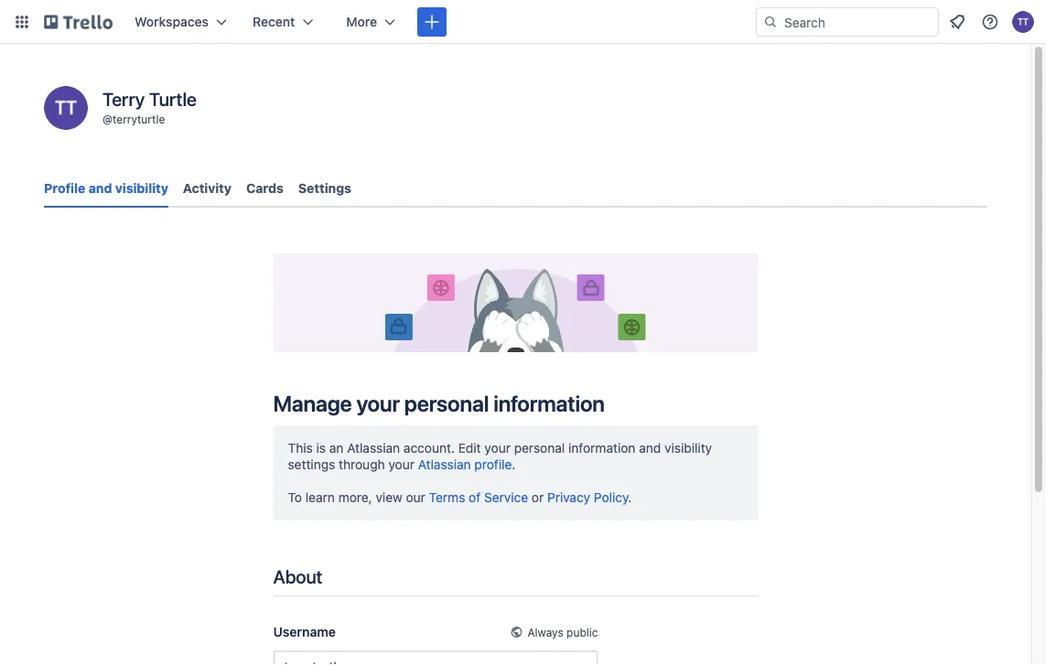 Task type: locate. For each thing, give the bounding box(es) containing it.
information
[[494, 391, 605, 416], [569, 441, 636, 456]]

1 horizontal spatial personal
[[514, 441, 565, 456]]

profile and visibility
[[44, 181, 168, 196]]

1 horizontal spatial and
[[639, 441, 661, 456]]

settings link
[[298, 172, 351, 205]]

edit
[[458, 441, 481, 456]]

terry turtle (terryturtle) image right open information menu image
[[1013, 11, 1035, 33]]

atlassian down account.
[[418, 457, 471, 472]]

is
[[316, 441, 326, 456]]

profile
[[475, 457, 512, 472]]

terms of service or privacy policy .
[[429, 490, 632, 505]]

0 vertical spatial .
[[512, 457, 516, 472]]

atlassian profile link
[[418, 457, 512, 472]]

1 horizontal spatial .
[[628, 490, 632, 505]]

search image
[[764, 15, 778, 29]]

cards link
[[246, 172, 284, 205]]

0 horizontal spatial terry turtle (terryturtle) image
[[44, 86, 88, 130]]

personal up or
[[514, 441, 565, 456]]

personal up account.
[[404, 391, 489, 416]]

0 vertical spatial visibility
[[115, 181, 168, 196]]

0 horizontal spatial .
[[512, 457, 516, 472]]

.
[[512, 457, 516, 472], [628, 490, 632, 505]]

0 vertical spatial personal
[[404, 391, 489, 416]]

privacy policy link
[[547, 490, 628, 505]]

atlassian profile
[[418, 457, 512, 472]]

personal
[[404, 391, 489, 416], [514, 441, 565, 456]]

terry
[[103, 88, 145, 109]]

learn
[[306, 490, 335, 505]]

0 notifications image
[[947, 11, 969, 33]]

privacy
[[547, 490, 591, 505]]

1 vertical spatial .
[[628, 490, 632, 505]]

0 vertical spatial terry turtle (terryturtle) image
[[1013, 11, 1035, 33]]

activity link
[[183, 172, 232, 205]]

terms
[[429, 490, 465, 505]]

open information menu image
[[981, 13, 1000, 31]]

1 vertical spatial and
[[639, 441, 661, 456]]

1 horizontal spatial atlassian
[[418, 457, 471, 472]]

1 vertical spatial your
[[485, 441, 511, 456]]

@
[[103, 113, 113, 125]]

0 vertical spatial atlassian
[[347, 441, 400, 456]]

1 vertical spatial information
[[569, 441, 636, 456]]

. to learn more, view our
[[288, 457, 516, 505]]

1 horizontal spatial terry turtle (terryturtle) image
[[1013, 11, 1035, 33]]

personal inside this is an atlassian account. edit your personal information and visibility settings through your
[[514, 441, 565, 456]]

1 horizontal spatial visibility
[[665, 441, 712, 456]]

your
[[357, 391, 400, 416], [485, 441, 511, 456], [389, 457, 415, 472]]

your up profile
[[485, 441, 511, 456]]

information up this is an atlassian account. edit your personal information and visibility settings through your
[[494, 391, 605, 416]]

terms of service link
[[429, 490, 528, 505]]

view
[[376, 490, 403, 505]]

settings
[[288, 457, 335, 472]]

account.
[[404, 441, 455, 456]]

and inside this is an atlassian account. edit your personal information and visibility settings through your
[[639, 441, 661, 456]]

workspaces
[[135, 14, 209, 29]]

1 vertical spatial visibility
[[665, 441, 712, 456]]

terryturtle
[[113, 113, 165, 125]]

. right privacy
[[628, 490, 632, 505]]

username
[[273, 625, 336, 640]]

0 horizontal spatial visibility
[[115, 181, 168, 196]]

. inside . to learn more, view our
[[512, 457, 516, 472]]

0 vertical spatial and
[[89, 181, 112, 196]]

visibility
[[115, 181, 168, 196], [665, 441, 712, 456]]

service
[[484, 490, 528, 505]]

manage
[[273, 391, 352, 416]]

0 horizontal spatial atlassian
[[347, 441, 400, 456]]

atlassian up through
[[347, 441, 400, 456]]

this is an atlassian account. edit your personal information and visibility settings through your
[[288, 441, 712, 472]]

more
[[346, 14, 377, 29]]

Search field
[[778, 8, 938, 36]]

settings
[[298, 181, 351, 196]]

atlassian
[[347, 441, 400, 456], [418, 457, 471, 472]]

your down account.
[[389, 457, 415, 472]]

your up through
[[357, 391, 400, 416]]

1 vertical spatial personal
[[514, 441, 565, 456]]

information up policy
[[569, 441, 636, 456]]

of
[[469, 490, 481, 505]]

policy
[[594, 490, 628, 505]]

terry turtle (terryturtle) image
[[1013, 11, 1035, 33], [44, 86, 88, 130]]

. up service
[[512, 457, 516, 472]]

terry turtle (terryturtle) image left @ on the left
[[44, 86, 88, 130]]

and
[[89, 181, 112, 196], [639, 441, 661, 456]]



Task type: vqa. For each thing, say whether or not it's contained in the screenshot.
Back
no



Task type: describe. For each thing, give the bounding box(es) containing it.
or
[[532, 490, 544, 505]]

profile and visibility link
[[44, 172, 168, 208]]

0 vertical spatial information
[[494, 391, 605, 416]]

atlassian inside this is an atlassian account. edit your personal information and visibility settings through your
[[347, 441, 400, 456]]

more,
[[338, 490, 372, 505]]

0 horizontal spatial and
[[89, 181, 112, 196]]

0 horizontal spatial personal
[[404, 391, 489, 416]]

about
[[273, 566, 323, 587]]

always public
[[528, 626, 598, 639]]

activity
[[183, 181, 232, 196]]

profile
[[44, 181, 85, 196]]

2 vertical spatial your
[[389, 457, 415, 472]]

back to home image
[[44, 7, 113, 37]]

an
[[329, 441, 344, 456]]

create board or workspace image
[[423, 13, 441, 31]]

this
[[288, 441, 313, 456]]

primary element
[[0, 0, 1045, 44]]

visibility inside this is an atlassian account. edit your personal information and visibility settings through your
[[665, 441, 712, 456]]

manage your personal information
[[273, 391, 605, 416]]

visibility inside profile and visibility link
[[115, 181, 168, 196]]

through
[[339, 457, 385, 472]]

workspaces button
[[124, 7, 238, 37]]

to
[[288, 490, 302, 505]]

more button
[[335, 7, 407, 37]]

turtle
[[149, 88, 197, 109]]

our
[[406, 490, 426, 505]]

public
[[567, 626, 598, 639]]

cards
[[246, 181, 284, 196]]

1 vertical spatial atlassian
[[418, 457, 471, 472]]

always
[[528, 626, 564, 639]]

1 vertical spatial terry turtle (terryturtle) image
[[44, 86, 88, 130]]

recent button
[[242, 7, 324, 37]]

0 vertical spatial your
[[357, 391, 400, 416]]

information inside this is an atlassian account. edit your personal information and visibility settings through your
[[569, 441, 636, 456]]

terry turtle @ terryturtle
[[103, 88, 197, 125]]

recent
[[253, 14, 295, 29]]



